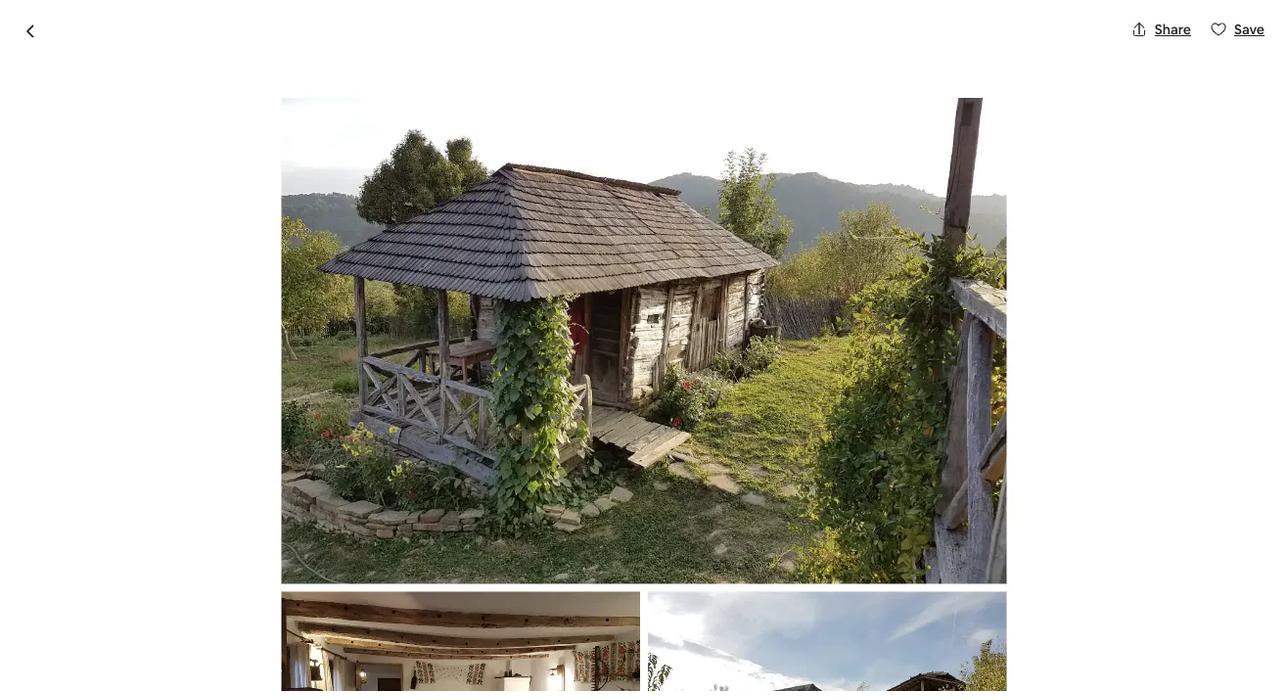 Task type: locate. For each thing, give the bounding box(es) containing it.
small "stable" house image
[[281, 98, 1007, 584], [281, 98, 1007, 584], [96, 186, 644, 538]]

5
[[265, 602, 273, 622]]

the 3 little houses view from the front yard image
[[652, 370, 918, 538], [648, 592, 1007, 691], [648, 592, 1007, 691]]

alb
[[377, 142, 399, 160]]

0 horizontal spatial ·
[[316, 602, 320, 622]]

· left râul
[[335, 142, 338, 162]]

12/4/2023 button
[[851, 644, 1167, 691]]

de
[[401, 142, 418, 160]]

cottage up superhost
[[219, 100, 315, 133]]

charming cottage in the carpathian mountains superhost · râul alb de jos, județul dâmbovița, romania
[[96, 100, 656, 162]]

1 vertical spatial cottage
[[160, 568, 241, 596]]

cristina is a superhost. learn more about cristina. image
[[681, 569, 735, 624], [681, 569, 735, 624]]

jos,
[[421, 142, 447, 160]]

save button
[[1203, 13, 1273, 46]]

None search field
[[472, 16, 816, 63]]

cottage for entire
[[160, 568, 241, 596]]

hosted
[[246, 568, 317, 596]]

share button
[[1124, 13, 1199, 46]]

·
[[335, 142, 338, 162], [316, 602, 320, 622]]

save
[[1234, 21, 1265, 38]]

living room, main house image
[[652, 186, 918, 362], [281, 592, 640, 691], [281, 592, 640, 691]]

$149
[[851, 594, 899, 622]]

1 horizontal spatial ·
[[335, 142, 338, 162]]

cottage inside charming cottage in the carpathian mountains superhost · râul alb de jos, județul dâmbovița, romania
[[219, 100, 315, 133]]

· inside entire cottage hosted by cristina 5 beds · 3 baths
[[316, 602, 320, 622]]

0 vertical spatial cottage
[[219, 100, 315, 133]]

cottage right entire
[[160, 568, 241, 596]]

județul
[[450, 142, 499, 160]]

cottage inside entire cottage hosted by cristina 5 beds · 3 baths
[[160, 568, 241, 596]]

beds
[[277, 602, 313, 622]]

cottage
[[219, 100, 315, 133], [160, 568, 241, 596]]

dialog
[[0, 0, 1288, 691]]

1 vertical spatial ·
[[316, 602, 320, 622]]

entire cottage hosted by cristina 5 beds · 3 baths
[[96, 568, 429, 622]]

· left 3
[[316, 602, 320, 622]]

0 vertical spatial ·
[[335, 142, 338, 162]]

night
[[903, 600, 941, 620]]

mountains
[[532, 100, 656, 133]]



Task type: describe. For each thing, give the bounding box(es) containing it.
baths
[[335, 602, 376, 622]]

entire
[[96, 568, 155, 596]]

terrace main house image
[[926, 186, 1192, 362]]

12/4/2023
[[863, 670, 926, 687]]

dialog containing share
[[0, 0, 1288, 691]]

in
[[320, 100, 341, 133]]

by cristina
[[321, 568, 429, 596]]

romania
[[580, 142, 635, 160]]

superhost
[[262, 142, 327, 160]]

râul
[[346, 142, 374, 160]]

the
[[347, 100, 387, 133]]

charming
[[96, 100, 214, 133]]

3
[[323, 602, 332, 622]]

râul alb de jos, județul dâmbovița, romania button
[[346, 139, 635, 162]]

carpathian
[[393, 100, 526, 133]]

lovely traditional cottage - living room image
[[926, 370, 1192, 538]]

cottage for charming
[[219, 100, 315, 133]]

· inside charming cottage in the carpathian mountains superhost · râul alb de jos, județul dâmbovița, romania
[[335, 142, 338, 162]]

dâmbovița,
[[502, 142, 577, 160]]

$149 night
[[851, 594, 941, 622]]

share
[[1155, 21, 1191, 38]]



Task type: vqa. For each thing, say whether or not it's contained in the screenshot.
cottage within the Entire cottage hosted by Cristina 5 beds · 3 baths
yes



